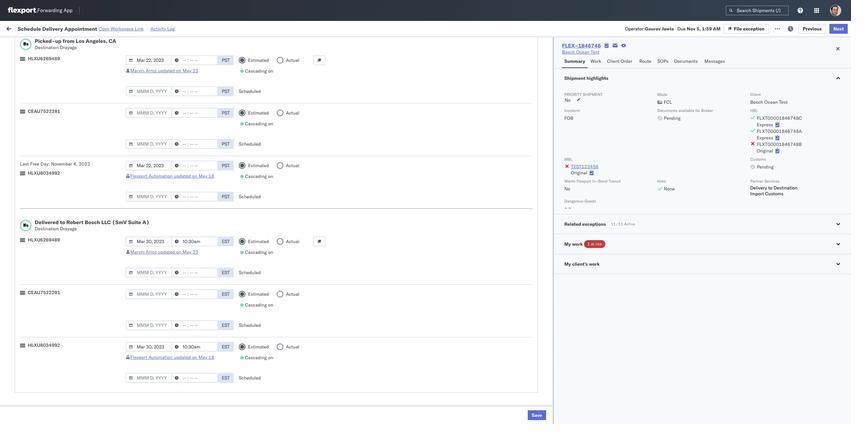 Task type: describe. For each thing, give the bounding box(es) containing it.
6:00
[[149, 165, 159, 171]]

gaurav jawla for schedule delivery appointment
[[760, 93, 788, 99]]

3 schedule pickup from los angeles, ca button from the top
[[15, 107, 96, 114]]

feb for 6,
[[180, 338, 189, 344]]

active
[[624, 222, 635, 226]]

2 confirm delivery from the top
[[15, 309, 50, 315]]

1 -- : -- -- text field from the top
[[171, 55, 218, 65]]

flex-1893174
[[515, 194, 549, 200]]

11/13
[[611, 222, 623, 226]]

2023 right 28,
[[200, 251, 211, 257]]

2 confirm delivery button from the top
[[15, 308, 50, 316]]

1 vertical spatial my
[[564, 241, 571, 247]]

cascading on for second -- : -- -- text field
[[245, 173, 273, 179]]

schedule delivery appointment for 10:30 pm cst, jan 23, 2023
[[15, 208, 80, 214]]

1 upload customs clearance documents from the top
[[15, 122, 97, 127]]

import work
[[56, 25, 83, 31]]

route button
[[637, 55, 655, 68]]

10:30 for schedule delivery appointment
[[149, 208, 162, 214]]

available
[[679, 108, 694, 113]]

operator:
[[625, 26, 645, 32]]

snooze
[[254, 53, 266, 58]]

confirm delivery link for 8:00 am cst, dec 24, 2022
[[15, 179, 50, 185]]

next
[[834, 26, 844, 32]]

1:00 am cst, feb 7, 2023
[[149, 352, 206, 358]]

customs for second upload customs clearance documents link from the bottom
[[31, 323, 50, 329]]

pm down 10:30 pm cst, jan 28, 2023
[[160, 266, 168, 272]]

5 schedule pickup from los angeles, ca button from the top
[[15, 193, 96, 200]]

forwarding
[[37, 7, 62, 14]]

3 hlxu6269489, from the top
[[615, 93, 649, 99]]

marvin for ca
[[130, 68, 145, 74]]

status
[[36, 40, 47, 45]]

2 est from the top
[[222, 270, 230, 276]]

7 schedule pickup from los angeles, ca link from the top
[[15, 380, 96, 387]]

mmm d, yyyy text field for picked-up from los angeles, ca
[[126, 161, 172, 170]]

mbl/mawb numbers button
[[639, 51, 751, 58]]

pm down 1:59 am cst, jan 13, 2023
[[163, 208, 170, 214]]

13,
[[189, 194, 196, 200]]

6 schedule pickup from los angeles, ca from the top
[[15, 237, 96, 243]]

suite
[[128, 219, 141, 225]]

1889466 for 8:00 am cst, dec 24, 2022
[[529, 179, 549, 185]]

1 horizontal spatial my work
[[564, 241, 583, 247]]

4 upload customs clearance documents from the top
[[15, 366, 97, 372]]

november
[[51, 161, 72, 167]]

wants
[[564, 179, 576, 184]]

flxt00001846748b
[[757, 141, 802, 147]]

2023 right the 7,
[[195, 352, 206, 358]]

mbl
[[564, 157, 573, 162]]

my inside button
[[564, 261, 571, 267]]

workspace
[[111, 26, 134, 32]]

5 resize handle column header from the left
[[399, 51, 407, 424]]

0 vertical spatial my
[[7, 24, 17, 33]]

1 horizontal spatial work
[[572, 241, 583, 247]]

angeles, inside button
[[68, 165, 86, 171]]

1 cdt, from the top
[[169, 64, 180, 70]]

14, for schedule pickup from los angeles, ca
[[190, 136, 197, 142]]

jan up 25,
[[183, 223, 190, 229]]

confirm for 1:00 am cst, feb 3, 2023
[[15, 294, 32, 300]]

last
[[20, 161, 29, 167]]

jan down 13,
[[183, 208, 190, 214]]

updated up 8:00 am cst, dec 24, 2022
[[174, 173, 191, 179]]

confirm delivery button for 1:00 am cst, feb 7, 2023
[[15, 352, 50, 359]]

2022 for 1:59 am cdt, nov 5, 2022's 'schedule delivery appointment' link
[[196, 93, 207, 99]]

drayage inside delivered to robert bosch llc (smv suite a) destination drayage
[[60, 226, 77, 232]]

1 clearance from the top
[[51, 122, 72, 127]]

5 ceau7522281, from the top
[[580, 122, 614, 128]]

15,
[[190, 381, 197, 387]]

10:30 for schedule pickup from rotterdam, netherlands
[[149, 223, 162, 229]]

3 -- : -- -- text field from the top
[[171, 237, 218, 246]]

ocean inside bosch ocean test link
[[576, 49, 590, 55]]

(smv
[[112, 219, 127, 225]]

4 resize handle column header from the left
[[337, 51, 345, 424]]

savant
[[775, 165, 790, 171]]

6:00 pm cst, dec 23, 2022
[[149, 165, 209, 171]]

drayage inside picked-up from los angeles, ca destination drayage
[[60, 45, 77, 50]]

1889466 for 1:59 am cst, dec 14, 2022
[[529, 136, 549, 142]]

appointment for 7:30 pm cst, jan 30, 2023
[[54, 266, 80, 271]]

2 1911408 from the top
[[529, 395, 549, 401]]

6 mmm d, yyyy text field from the top
[[126, 268, 172, 278]]

rotterdam, for 5:00 am cst, feb 6, 2023
[[59, 338, 82, 343]]

updated down deadline
[[158, 68, 175, 74]]

-- : -- -- text field for second mmm d, yyyy text box from the top
[[171, 86, 218, 96]]

3 2130387 from the top
[[529, 251, 549, 257]]

delivered to robert bosch llc (smv suite a) destination drayage
[[35, 219, 149, 232]]

sops button
[[655, 55, 672, 68]]

6 schedule pickup from los angeles, ca link from the top
[[15, 236, 96, 243]]

5 actual from the top
[[286, 291, 299, 297]]

numbers for container numbers
[[599, 53, 615, 58]]

netherlands for 10:30
[[86, 222, 112, 228]]

flex-2130384 for 7:30 pm cst, feb 4, 2023
[[515, 323, 549, 329]]

3 resize handle column header from the left
[[276, 51, 283, 424]]

3 schedule pickup from los angeles, ca link from the top
[[15, 107, 96, 113]]

bond
[[598, 179, 608, 184]]

5 hlxu6269489, from the top
[[615, 122, 649, 128]]

1 cascading from the top
[[245, 68, 267, 74]]

3 mmm d, yyyy text field from the top
[[126, 108, 172, 118]]

1:59 am cst, feb 15, 2023
[[149, 381, 209, 387]]

exceptions
[[582, 221, 606, 227]]

7 ocean fcl from the top
[[287, 280, 310, 286]]

omkar
[[760, 165, 774, 171]]

work,
[[69, 40, 80, 45]]

jan left 25,
[[180, 237, 188, 243]]

may for 2nd mmm d, yyyy text field
[[183, 249, 191, 255]]

1 at risk
[[588, 242, 602, 246]]

flex-1846748 link
[[562, 42, 601, 49]]

schedule pickup from rotterdam, netherlands for 7:30
[[15, 280, 112, 286]]

4 upload customs clearance documents link from the top
[[15, 366, 97, 373]]

dec for schedule delivery appointment
[[180, 151, 189, 157]]

1 horizontal spatial bosch ocean test
[[410, 151, 447, 157]]

jawla for schedule delivery appointment
[[776, 93, 788, 99]]

order
[[621, 58, 633, 64]]

ca inside picked-up from los angeles, ca destination drayage
[[109, 38, 116, 44]]

copy
[[99, 26, 109, 32]]

1 pst from the top
[[222, 57, 230, 63]]

confirm pickup from los angeles, ca link
[[15, 164, 93, 171]]

marvin arroz updated on may 23 for delivered to robert bosch llc (smv suite a)
[[130, 249, 198, 255]]

1 vertical spatial 23,
[[191, 208, 198, 214]]

nyku9743990
[[580, 266, 613, 272]]

3 estimated from the top
[[248, 163, 269, 169]]

2022 for seventh the schedule pickup from los angeles, ca link from the bottom
[[196, 64, 207, 70]]

(0)
[[114, 25, 122, 31]]

pm right 6:00
[[160, 165, 168, 171]]

0 horizontal spatial original
[[571, 170, 587, 176]]

flex-1889466 for 6:00 pm cst, dec 23, 2022
[[515, 165, 549, 171]]

broker
[[701, 108, 713, 113]]

express for flxt00001846748a
[[757, 135, 773, 141]]

4 mmm d, yyyy text field from the top
[[126, 139, 172, 149]]

2 1889466 from the top
[[529, 151, 549, 157]]

1 ceau7522281, hlxu6269489, hlxu8034992 from the top
[[580, 64, 682, 70]]

5 pst from the top
[[222, 163, 230, 169]]

pm up the 5:00 am cst, feb 6, 2023
[[160, 323, 168, 329]]

scheduled for 1st -- : -- -- text field from the bottom of the page
[[239, 375, 261, 381]]

2 estimated from the top
[[248, 110, 269, 116]]

1 hlxu6269489, from the top
[[615, 64, 649, 70]]

priority
[[564, 92, 582, 97]]

6 ocean fcl from the top
[[287, 237, 310, 243]]

schedule pickup from rotterdam, netherlands link for 10:30 pm cst, jan 23, 2023
[[15, 222, 112, 229]]

3 upload customs clearance documents link from the top
[[15, 323, 97, 329]]

schedule delivery appointment link for 7:30 pm cst, jan 30, 2023
[[15, 265, 80, 272]]

documents inside documents button
[[674, 58, 698, 64]]

risk for 1 at risk
[[595, 242, 602, 246]]

1 upload customs clearance documents link from the top
[[15, 121, 97, 128]]

1889466 for 6:00 pm cst, dec 23, 2022
[[529, 165, 549, 171]]

delivery for 1:59 am cst, dec 14, 2022
[[36, 150, 52, 156]]

2 horizontal spatial bosch ocean test
[[562, 49, 600, 55]]

8 mmm d, yyyy text field from the top
[[126, 320, 172, 330]]

delivery for 10:30 pm cst, jan 23, 2023
[[36, 208, 52, 214]]

2023 up 1:59 am cst, jan 25, 2023
[[200, 223, 211, 229]]

3 upload customs clearance documents from the top
[[15, 323, 97, 329]]

5 flex-2130387 from the top
[[515, 309, 549, 315]]

3 7:30 from the top
[[149, 323, 159, 329]]

confirm pickup from rotterdam, netherlands link for 1:00 am cst, feb 3, 2023
[[15, 294, 109, 301]]

mmm d, yyyy text field for delivered to robert bosch llc (smv suite a)
[[126, 342, 172, 352]]

test123456 button
[[571, 164, 599, 170]]

partner
[[750, 179, 764, 184]]

7 schedule pickup from los angeles, ca from the top
[[15, 381, 96, 387]]

schedule delivery appointment link for 1:59 am cdt, nov 5, 2022
[[15, 92, 80, 99]]

confirm pickup from rotterdam, netherlands for 5:00
[[15, 338, 109, 343]]

1 vertical spatial mode
[[657, 92, 667, 97]]

numbers for mbl/mawb numbers
[[666, 53, 682, 58]]

choi for origin
[[781, 208, 791, 214]]

delivery for 1:59 am cdt, nov 5, 2022
[[36, 93, 52, 99]]

2 2130384 from the top
[[529, 280, 549, 286]]

goods
[[585, 199, 596, 204]]

2023 right 13,
[[197, 194, 209, 200]]

2023 right 3, at the left bottom of page
[[195, 295, 206, 301]]

0 vertical spatial jawla
[[662, 26, 674, 32]]

3 ocean fcl from the top
[[287, 151, 310, 157]]

2130387 for schedule pickup from rotterdam, netherlands
[[529, 223, 549, 229]]

gvcu5265864 for schedule delivery appointment
[[580, 208, 613, 214]]

2 flex-1889466 from the top
[[515, 151, 549, 157]]

workitem button
[[4, 51, 139, 58]]

schedule delivery appointment for 1:59 am cdt, nov 5, 2022
[[15, 93, 80, 99]]

messages
[[704, 58, 725, 64]]

0 vertical spatial gaurav
[[645, 26, 661, 32]]

4 confirm from the top
[[15, 309, 32, 315]]

4 estimated from the top
[[248, 239, 269, 244]]

batch action
[[814, 25, 843, 31]]

1662119
[[529, 237, 549, 243]]

schedule pickup from rotterdam, netherlands button for 10:30 pm cst, jan 23, 2023
[[15, 222, 112, 229]]

3 ceau7522281, from the top
[[580, 93, 614, 99]]

1 schedule pickup from los angeles, ca button from the top
[[15, 64, 96, 71]]

5 ocean fcl from the top
[[287, 208, 310, 214]]

work inside my client's work button
[[589, 261, 600, 267]]

message (0)
[[95, 25, 122, 31]]

2 clearance from the top
[[51, 251, 72, 257]]

3 flex-2130387 from the top
[[515, 251, 549, 257]]

3 gvcu5265864 from the top
[[580, 251, 613, 257]]

work button
[[588, 55, 605, 68]]

2 upload customs clearance documents button from the top
[[15, 366, 97, 373]]

4 clearance from the top
[[51, 366, 72, 372]]

delivery for 1:00 am cst, feb 7, 2023
[[33, 352, 50, 358]]

4 schedule pickup from los angeles, ca link from the top
[[15, 136, 96, 142]]

7 resize handle column header from the left
[[569, 51, 577, 424]]

2023 up the 5:00 am cst, feb 6, 2023
[[195, 323, 206, 329]]

batch
[[814, 25, 827, 31]]

1:59 am cst, jan 25, 2023
[[149, 237, 209, 243]]

1988285
[[529, 410, 549, 416]]

delivered
[[35, 219, 59, 225]]

3 actual from the top
[[286, 163, 299, 169]]

2023 right 10,
[[201, 367, 212, 373]]

operator: gaurav jawla
[[625, 26, 674, 32]]

by:
[[24, 40, 30, 46]]

1 1:59 am cdt, nov 5, 2022 from the top
[[149, 64, 207, 70]]

9 mmm d, yyyy text field from the top
[[126, 373, 172, 383]]

activity log button
[[151, 25, 175, 32]]

in
[[98, 40, 102, 45]]

ca inside button
[[87, 165, 93, 171]]

11/13 active
[[611, 222, 635, 226]]

robert
[[66, 219, 83, 225]]

2 upload customs clearance documents link from the top
[[15, 251, 97, 257]]

delivery inside partner services delivery to destination import customs dangerous goods - -
[[750, 185, 767, 191]]

8 ocean fcl from the top
[[287, 295, 310, 301]]

marvin arroz updated on may 23 button for picked-up from los angeles, ca
[[130, 68, 198, 74]]

destination down origin at the right of the page
[[806, 237, 830, 243]]

ready
[[50, 40, 62, 45]]

track
[[174, 25, 185, 31]]

cascading on for 1st -- : -- -- text field from the bottom of the page
[[245, 355, 273, 361]]

picked-
[[35, 38, 55, 44]]

gaurav for schedule pickup from los angeles, ca
[[760, 64, 775, 70]]

3 schedule pickup from los angeles, ca from the top
[[15, 107, 96, 113]]

jan up 1:00 am cst, feb 3, 2023
[[180, 280, 187, 286]]

confirm for 5:00 am cst, feb 6, 2023
[[15, 338, 32, 343]]

last free day: november 4, 2022
[[20, 161, 90, 167]]

-- : -- -- text field for picked-up from los angeles, ca's mmm d, yyyy text field
[[171, 161, 218, 170]]

mode button
[[283, 51, 338, 58]]

2130384 for 7:30 pm cst, feb 4, 2023
[[529, 323, 549, 329]]

1 schedule pickup from los angeles, ca from the top
[[15, 64, 96, 70]]

highlights
[[587, 75, 609, 81]]

4, for 2023
[[189, 323, 194, 329]]

los inside picked-up from los angeles, ca destination drayage
[[76, 38, 84, 44]]

5 -- : -- -- text field from the top
[[171, 320, 218, 330]]

0 vertical spatial work
[[72, 25, 83, 31]]

jan down 10:30 pm cst, jan 28, 2023
[[180, 266, 187, 272]]

5:00 am cst, feb 6, 2023
[[149, 338, 206, 344]]

6 resize handle column header from the left
[[494, 51, 501, 424]]

schedule delivery appointment button for 7:30 pm cst, jan 30, 2023
[[15, 265, 80, 272]]

next button
[[830, 24, 848, 34]]

container numbers
[[580, 53, 615, 58]]

2130384 for 5:00 am cst, feb 6, 2023
[[529, 338, 549, 344]]

0 vertical spatial no
[[565, 97, 571, 103]]

0 vertical spatial my work
[[7, 24, 36, 33]]

10 resize handle column header from the left
[[811, 51, 819, 424]]

2023 down 1:59 am cst, jan 13, 2023
[[200, 208, 211, 214]]

copy workspace link button
[[99, 26, 144, 32]]

3 pst from the top
[[222, 110, 230, 116]]

7 mmm d, yyyy text field from the top
[[126, 289, 172, 299]]

flexport for picked-up from los angeles, ca
[[130, 173, 147, 179]]

2 cdt, from the top
[[169, 93, 180, 99]]

batch action button
[[804, 23, 847, 33]]

1 schedule pickup from los angeles, ca link from the top
[[15, 64, 96, 70]]

origin
[[806, 208, 818, 214]]

pm up 1:00 am cst, feb 3, 2023
[[160, 280, 168, 286]]

confirm delivery button for 8:00 am cst, dec 24, 2022
[[15, 179, 50, 186]]

0 vertical spatial work
[[19, 24, 36, 33]]

schedule delivery appointment button for 10:30 pm cst, jan 23, 2023
[[15, 208, 80, 215]]

6 schedule pickup from los angeles, ca button from the top
[[15, 236, 96, 244]]

2023 right 15,
[[198, 381, 209, 387]]

3 10:30 from the top
[[149, 251, 162, 257]]

1 resize handle column header from the left
[[138, 51, 145, 424]]

confirm pickup from los angeles, ca
[[15, 165, 93, 171]]

scheduled for fifth -- : -- -- text field from the top
[[239, 322, 261, 328]]

delivery for 8:00 am cst, dec 24, 2022
[[33, 179, 50, 185]]

scheduled for second -- : -- -- text field
[[239, 194, 261, 200]]

10,
[[193, 367, 200, 373]]

flex-1988285
[[515, 410, 549, 416]]

rotterdam, for 1:00 am cst, feb 3, 2023
[[59, 294, 82, 300]]

a)
[[142, 219, 149, 225]]

dec for confirm pickup from los angeles, ca
[[180, 165, 189, 171]]

arroz for picked-up from los angeles, ca
[[146, 68, 157, 74]]

cascading on for -- : -- -- text box related to second mmm d, yyyy text box from the top
[[245, 68, 273, 74]]

2 actual from the top
[[286, 110, 299, 116]]

3 cdt, from the top
[[169, 108, 180, 113]]

1 horizontal spatial for
[[695, 108, 700, 113]]

updated up 12:00 am cst, feb 10, 2023
[[174, 354, 191, 360]]

test inside client bosch ocean test incoterm fob
[[779, 99, 788, 105]]

4 ceau7522281, hlxu6269489, hlxu8034992 from the top
[[580, 107, 682, 113]]

abcdefg78456546
[[642, 179, 686, 185]]

2 flex-2130384 from the top
[[515, 280, 549, 286]]

2 upload customs clearance documents from the top
[[15, 251, 97, 257]]



Task type: vqa. For each thing, say whether or not it's contained in the screenshot.
Jaehyung
yes



Task type: locate. For each thing, give the bounding box(es) containing it.
1 confirm delivery button from the top
[[15, 179, 50, 186]]

1 vertical spatial uetu5238478
[[615, 179, 647, 185]]

no down wants
[[564, 186, 570, 192]]

customs for fourth upload customs clearance documents link from the top
[[31, 366, 50, 372]]

for right up
[[63, 40, 68, 45]]

0 vertical spatial uetu5238478
[[615, 165, 647, 171]]

flexport automation updated on may 18 up 12:00 am cst, feb 10, 2023
[[130, 354, 214, 360]]

2 confirm delivery link from the top
[[15, 308, 50, 315]]

incoterm
[[564, 108, 580, 113]]

resize handle column header
[[138, 51, 145, 424], [242, 51, 250, 424], [276, 51, 283, 424], [337, 51, 345, 424], [399, 51, 407, 424], [494, 51, 501, 424], [569, 51, 577, 424], [631, 51, 639, 424], [749, 51, 757, 424], [811, 51, 819, 424], [839, 51, 847, 424]]

0 vertical spatial gaurav jawla
[[760, 64, 788, 70]]

jawla for schedule pickup from los angeles, ca
[[776, 64, 788, 70]]

2 vertical spatial gvcu5265864
[[580, 251, 613, 257]]

express for flxt00001846748c
[[757, 122, 773, 128]]

1:00
[[149, 295, 159, 301], [149, 352, 159, 358]]

1 vertical spatial choi
[[781, 237, 791, 243]]

1 horizontal spatial 4,
[[189, 323, 194, 329]]

3 -- : -- -- text field from the top
[[171, 139, 218, 149]]

cascading on for fifth -- : -- -- text field from the top
[[245, 302, 273, 308]]

2 vertical spatial 10:30
[[149, 251, 162, 257]]

mbl/mawb
[[642, 53, 665, 58]]

2 schedule delivery appointment button from the top
[[15, 150, 80, 157]]

23, up 25,
[[191, 223, 198, 229]]

2022
[[196, 64, 207, 70], [196, 93, 207, 99], [196, 108, 207, 113], [198, 136, 210, 142], [198, 151, 210, 157], [79, 161, 90, 167], [198, 165, 209, 171], [198, 179, 210, 185]]

schedule delivery appointment link for 10:30 pm cst, jan 23, 2023
[[15, 208, 80, 214]]

1 vertical spatial confirm pickup from rotterdam, netherlands
[[15, 338, 109, 343]]

llc
[[101, 219, 111, 225]]

maeu9408431 for 10:30 pm cst, jan 28, 2023
[[642, 251, 675, 257]]

schedule pickup from los angeles, ca button
[[15, 64, 96, 71], [15, 78, 96, 85], [15, 107, 96, 114], [15, 136, 96, 143], [15, 193, 96, 200], [15, 236, 96, 244], [15, 380, 96, 388]]

5 cascading on from the top
[[245, 302, 273, 308]]

drayage up workitem button
[[60, 45, 77, 50]]

0 vertical spatial risk
[[143, 25, 150, 31]]

numbers up sops
[[666, 53, 682, 58]]

4 cascading on from the top
[[245, 249, 273, 255]]

bosch inside delivered to robert bosch llc (smv suite a) destination drayage
[[85, 219, 100, 225]]

automation up the 12:00
[[149, 354, 173, 360]]

flexport inside wants flexport in-bond transit no
[[577, 179, 591, 184]]

pm up 1:59 am cst, jan 25, 2023
[[163, 223, 170, 229]]

1 horizontal spatial client
[[750, 92, 761, 97]]

1 vertical spatial 1911408
[[529, 395, 549, 401]]

schedule delivery appointment link
[[15, 92, 80, 99], [15, 150, 80, 157], [15, 208, 80, 214], [15, 265, 80, 272]]

automation for delivered to robert bosch llc (smv suite a)
[[149, 354, 173, 360]]

flex-1911408 up flex-1988285
[[515, 395, 549, 401]]

1 vertical spatial 1:00
[[149, 352, 159, 358]]

18 right the 7,
[[208, 354, 214, 360]]

7:30
[[149, 266, 159, 272], [149, 280, 159, 286], [149, 323, 159, 329]]

schedule pickup from rotterdam, netherlands link for 7:30 pm cst, jan 30, 2023
[[15, 280, 112, 286]]

1 vertical spatial gaurav jawla
[[760, 93, 788, 99]]

file exception
[[739, 25, 770, 31], [734, 26, 765, 32]]

automation for picked-up from los angeles, ca
[[149, 173, 173, 179]]

marvin arroz updated on may 23 button down deadline
[[130, 68, 198, 74]]

6 est from the top
[[222, 375, 230, 381]]

0 vertical spatial mode
[[287, 53, 297, 58]]

0 vertical spatial 23,
[[190, 165, 197, 171]]

cascading on for -- : -- -- text box associated with 6th mmm d, yyyy text box from the top
[[245, 249, 273, 255]]

-- : -- -- text field for mmm d, yyyy text field related to delivered to robert bosch llc (smv suite a)
[[171, 342, 218, 352]]

4 schedule pickup from los angeles, ca from the top
[[15, 136, 96, 142]]

4 2130384 from the top
[[529, 338, 549, 344]]

-- : -- -- text field
[[171, 86, 218, 96], [171, 108, 218, 118], [171, 139, 218, 149], [171, 161, 218, 170], [171, 268, 218, 278], [171, 342, 218, 352]]

sops
[[657, 58, 669, 64]]

1 vertical spatial flexport automation updated on may 18 button
[[130, 354, 214, 360]]

10:30 pm cst, jan 23, 2023 up 1:59 am cst, jan 25, 2023
[[149, 223, 211, 229]]

0 horizontal spatial bosch ocean test
[[348, 151, 386, 157]]

confirm delivery for 1:00
[[15, 352, 50, 358]]

23 for delivered to robert bosch llc (smv suite a)
[[193, 249, 198, 255]]

0 vertical spatial lhuu7894563, uetu5238478
[[580, 165, 647, 171]]

flexport automation updated on may 18 for picked-up from los angeles, ca
[[130, 173, 214, 179]]

2 7:30 from the top
[[149, 280, 159, 286]]

uetu5238478 up transit on the right top of the page
[[615, 165, 647, 171]]

1 confirm from the top
[[15, 165, 32, 171]]

0 vertical spatial agent
[[819, 208, 832, 214]]

0 vertical spatial schedule pickup from rotterdam, netherlands button
[[15, 222, 112, 229]]

flex-1846748
[[562, 42, 601, 49], [515, 64, 549, 70], [515, 79, 549, 85], [515, 93, 549, 99], [515, 108, 549, 113], [515, 122, 549, 128]]

7:30 pm cst, jan 30, 2023 up 1:00 am cst, feb 3, 2023
[[149, 280, 208, 286]]

2 hlxu6269489 from the top
[[28, 237, 60, 243]]

3 schedule delivery appointment from the top
[[15, 208, 80, 214]]

2023 right 25,
[[197, 237, 209, 243]]

1 vertical spatial flex-1911408
[[515, 395, 549, 401]]

customs for 2nd upload customs clearance documents link from the top
[[31, 251, 50, 257]]

jan left 28,
[[183, 251, 190, 257]]

2 schedule pickup from los angeles, ca from the top
[[15, 78, 96, 84]]

10:30 up a)
[[149, 208, 162, 214]]

2022 for confirm pickup from los angeles, ca link
[[198, 165, 209, 171]]

lhuu7894563, for 8:00 am cst, dec 24, 2022
[[580, 179, 614, 185]]

1 horizontal spatial work
[[591, 58, 601, 64]]

schedule delivery appointment for 1:59 am cst, dec 14, 2022
[[15, 150, 80, 156]]

1 vertical spatial lhuu7894563, uetu5238478
[[580, 179, 647, 185]]

automation up 8:00
[[149, 173, 173, 179]]

5 schedule pickup from los angeles, ca link from the top
[[15, 193, 96, 200]]

transit
[[609, 179, 621, 184]]

uetu5238478 for 6:00 pm cst, dec 23, 2022
[[615, 165, 647, 171]]

numbers inside button
[[666, 53, 682, 58]]

4 schedule pickup from los angeles, ca button from the top
[[15, 136, 96, 143]]

28,
[[191, 251, 198, 257]]

maeu9408431 down none
[[642, 208, 675, 214]]

upload for fourth upload customs clearance documents link from the top
[[15, 366, 30, 372]]

1 vertical spatial hlxu6269489
[[28, 237, 60, 243]]

2023 right '6,'
[[195, 338, 206, 344]]

deadline
[[149, 53, 165, 58]]

feb left 3, at the left bottom of page
[[180, 295, 189, 301]]

1 vertical spatial 7:30
[[149, 280, 159, 286]]

gaurav jawla
[[760, 64, 788, 70], [760, 93, 788, 99]]

2022 for 'schedule delivery appointment' link for 1:59 am cst, dec 14, 2022
[[198, 151, 210, 157]]

Search Shipments (/) text field
[[726, 6, 789, 15]]

pending up services at right top
[[757, 164, 774, 170]]

0 horizontal spatial for
[[63, 40, 68, 45]]

from
[[63, 38, 75, 44], [51, 64, 60, 70], [51, 78, 60, 84], [51, 107, 60, 113], [51, 136, 60, 142], [48, 165, 58, 171], [51, 194, 60, 199], [51, 222, 60, 228], [51, 237, 60, 243], [51, 280, 60, 286], [48, 294, 58, 300], [48, 338, 58, 343], [51, 381, 60, 387]]

pending down "documents available for broker" at the top of the page
[[664, 115, 681, 121]]

dangerous
[[564, 199, 584, 204]]

2 cascading from the top
[[245, 121, 267, 127]]

maeu9408431 up zimu3048342
[[642, 251, 675, 257]]

schedule delivery appointment copy workspace link
[[18, 25, 144, 32]]

work inside button
[[591, 58, 601, 64]]

2 express from the top
[[757, 135, 773, 141]]

partner services delivery to destination import customs dangerous goods - -
[[564, 179, 798, 211]]

save
[[532, 412, 542, 418]]

1 vertical spatial schedule pickup from rotterdam, netherlands
[[15, 280, 112, 286]]

2 automation from the top
[[149, 354, 173, 360]]

client for bosch
[[750, 92, 761, 97]]

1 vertical spatial automation
[[149, 354, 173, 360]]

2 mmm d, yyyy text field from the top
[[126, 237, 172, 246]]

to down services at right top
[[768, 185, 773, 191]]

my work up the filtered by:
[[7, 24, 36, 33]]

scheduled
[[239, 88, 261, 94], [239, 141, 261, 147], [239, 194, 261, 200], [239, 270, 261, 276], [239, 322, 261, 328], [239, 375, 261, 381]]

flex-1889466 for 1:59 am cst, dec 14, 2022
[[515, 136, 549, 142]]

1:59 am cst, dec 14, 2022 for schedule pickup from los angeles, ca
[[149, 136, 210, 142]]

2 vertical spatial 7:30
[[149, 323, 159, 329]]

1 estimated from the top
[[248, 57, 269, 63]]

lhuu7894563, uetu5238478 up transit on the right top of the page
[[580, 165, 647, 171]]

client down container numbers button
[[607, 58, 620, 64]]

ceau7522281 for picked-
[[28, 108, 60, 114]]

may up 8:00 am cst, dec 24, 2022
[[199, 173, 207, 179]]

0 vertical spatial 30,
[[189, 266, 196, 272]]

my left the client's
[[564, 261, 571, 267]]

2 ceau7522281, hlxu6269489, hlxu8034992 from the top
[[580, 79, 682, 84]]

progress
[[103, 40, 119, 45]]

flex-1911408 button
[[505, 379, 550, 389], [505, 379, 550, 389], [505, 394, 550, 403], [505, 394, 550, 403]]

7:30 pm cst, feb 4, 2023
[[149, 323, 206, 329]]

2 jaehyung from the top
[[760, 237, 780, 243]]

2 10:30 from the top
[[149, 223, 162, 229]]

day:
[[40, 161, 50, 167]]

2 hlxu6269489, from the top
[[615, 79, 649, 84]]

1 18 from the top
[[208, 173, 214, 179]]

appointment for 1:59 am cdt, nov 5, 2022
[[54, 93, 80, 99]]

gaurav for schedule delivery appointment
[[760, 93, 775, 99]]

bosch inside client bosch ocean test incoterm fob
[[750, 99, 763, 105]]

feb left 15,
[[180, 381, 189, 387]]

gvcu5265864 up abcd1234560
[[580, 223, 613, 228]]

summary
[[564, 58, 585, 64]]

1 horizontal spatial risk
[[595, 242, 602, 246]]

4 hlxu6269489, from the top
[[615, 107, 649, 113]]

uetu5238478 right bond
[[615, 179, 647, 185]]

2 23 from the top
[[193, 249, 198, 255]]

destination inside partner services delivery to destination import customs dangerous goods - -
[[774, 185, 798, 191]]

2 gaurav jawla from the top
[[760, 93, 788, 99]]

1 vertical spatial original
[[571, 170, 587, 176]]

2023 up 1:00 am cst, feb 3, 2023
[[197, 280, 208, 286]]

mode right snooze
[[287, 53, 297, 58]]

shipment highlights button
[[554, 68, 851, 88]]

hlxu6269489,
[[615, 64, 649, 70], [615, 79, 649, 84], [615, 93, 649, 99], [615, 107, 649, 113], [615, 122, 649, 128]]

upload customs clearance documents button
[[15, 121, 97, 128], [15, 366, 97, 373]]

arroz down deadline
[[146, 68, 157, 74]]

0 vertical spatial import
[[56, 25, 70, 31]]

customs inside partner services delivery to destination import customs dangerous goods - -
[[765, 191, 784, 197]]

0 vertical spatial mmm d, yyyy text field
[[126, 161, 172, 170]]

2 vertical spatial work
[[589, 261, 600, 267]]

marvin arroz updated on may 23 down deadline
[[130, 68, 198, 74]]

previous
[[803, 26, 822, 32]]

lagerfeld
[[414, 208, 433, 214], [476, 208, 495, 214], [414, 280, 433, 286], [476, 280, 495, 286], [414, 338, 433, 344], [476, 338, 495, 344]]

1 vertical spatial cdt,
[[169, 93, 180, 99]]

3 flex-2130384 from the top
[[515, 323, 549, 329]]

3 1:59 am cdt, nov 5, 2022 from the top
[[149, 108, 207, 113]]

feb up the 5:00 am cst, feb 6, 2023
[[180, 323, 188, 329]]

log
[[167, 26, 175, 32]]

1 10:30 pm cst, jan 23, 2023 from the top
[[149, 208, 211, 214]]

ocean
[[576, 49, 590, 55], [287, 64, 300, 70], [764, 99, 778, 105], [287, 108, 300, 113], [287, 151, 300, 157], [362, 151, 376, 157], [424, 151, 437, 157], [287, 165, 300, 171], [287, 208, 300, 214], [287, 237, 300, 243], [287, 280, 300, 286], [287, 295, 300, 301], [287, 338, 300, 344]]

import up up
[[56, 25, 70, 31]]

feb for 15,
[[180, 381, 189, 387]]

schedule delivery appointment for 7:30 pm cst, jan 30, 2023
[[15, 266, 80, 271]]

2 uetu5238478 from the top
[[615, 179, 647, 185]]

1 horizontal spatial original
[[757, 148, 773, 154]]

4 upload from the top
[[15, 366, 30, 372]]

0 vertical spatial hlxu6269489
[[28, 56, 60, 62]]

documents for second upload customs clearance documents link from the bottom
[[73, 323, 97, 329]]

11 resize handle column header from the left
[[839, 51, 847, 424]]

5 2130387 from the top
[[529, 309, 549, 315]]

0 horizontal spatial at
[[138, 25, 142, 31]]

1 confirm delivery from the top
[[15, 179, 50, 185]]

7:30 up 1:00 am cst, feb 3, 2023
[[149, 280, 159, 286]]

0 vertical spatial 7:30 pm cst, jan 30, 2023
[[149, 266, 208, 272]]

nov
[[687, 26, 696, 32], [181, 64, 189, 70], [181, 93, 189, 99], [181, 108, 189, 113]]

10:30 pm cst, jan 23, 2023 down 1:59 am cst, jan 13, 2023
[[149, 208, 211, 214]]

mode up "documents available for broker" at the top of the page
[[657, 92, 667, 97]]

1911408 up the 1988285
[[529, 395, 549, 401]]

2 schedule pickup from rotterdam, netherlands button from the top
[[15, 280, 112, 287]]

up
[[55, 38, 61, 44]]

action
[[828, 25, 843, 31]]

0 vertical spatial to
[[768, 185, 773, 191]]

client up hbl
[[750, 92, 761, 97]]

flex-2130384 for 1:00 am cst, feb 7, 2023
[[515, 352, 549, 358]]

upload for second upload customs clearance documents link from the bottom
[[15, 323, 30, 329]]

5 est from the top
[[222, 344, 230, 350]]

1 vertical spatial gvcu5265864
[[580, 223, 613, 228]]

0 horizontal spatial my work
[[7, 24, 36, 33]]

1 vertical spatial schedule pickup from rotterdam, netherlands link
[[15, 280, 112, 286]]

zimu3048342
[[642, 266, 673, 272]]

1 numbers from the left
[[599, 53, 615, 58]]

7,
[[190, 352, 194, 358]]

flexport for delivered to robert bosch llc (smv suite a)
[[130, 354, 147, 360]]

2 vertical spatial cdt,
[[169, 108, 180, 113]]

jan
[[180, 194, 188, 200], [183, 208, 190, 214], [183, 223, 190, 229], [180, 237, 188, 243], [183, 251, 190, 257], [180, 266, 187, 272], [180, 280, 187, 286]]

est for 4th -- : -- -- text field
[[222, 291, 230, 297]]

arroz down 1:59 am cst, jan 25, 2023
[[146, 249, 157, 255]]

1 drayage from the top
[[60, 45, 77, 50]]

2 confirm pickup from rotterdam, netherlands link from the top
[[15, 337, 109, 344]]

2 ocean fcl from the top
[[287, 108, 310, 113]]

23, for angeles,
[[190, 165, 197, 171]]

1 uetu5238478 from the top
[[615, 165, 647, 171]]

gvcu5265864 down 1 at risk
[[580, 251, 613, 257]]

6,
[[190, 338, 194, 344]]

rotterdam, for 10:30 pm cst, jan 23, 2023
[[62, 222, 85, 228]]

1 lhuu7894563, from the top
[[580, 165, 614, 171]]

3 confirm delivery from the top
[[15, 352, 50, 358]]

gaurav jawla for schedule pickup from los angeles, ca
[[760, 64, 788, 70]]

to inside partner services delivery to destination import customs dangerous goods - -
[[768, 185, 773, 191]]

gaurav
[[645, 26, 661, 32], [760, 64, 775, 70], [760, 93, 775, 99]]

1 vertical spatial 14,
[[190, 151, 197, 157]]

1 vertical spatial 4,
[[189, 323, 194, 329]]

4 1889466 from the top
[[529, 179, 549, 185]]

flxt00001846748a
[[757, 128, 802, 134]]

MMM D, YYYY text field
[[126, 161, 172, 170], [126, 237, 172, 246], [126, 342, 172, 352]]

10:30
[[149, 208, 162, 214], [149, 223, 162, 229], [149, 251, 162, 257]]

4 ceau7522281, from the top
[[580, 107, 614, 113]]

4 scheduled from the top
[[239, 270, 261, 276]]

7:30 pm cst, jan 30, 2023 for schedule pickup from rotterdam, netherlands
[[149, 280, 208, 286]]

2 lhuu7894563, uetu5238478 from the top
[[580, 179, 647, 185]]

1 vertical spatial 1:59 am cdt, nov 5, 2022
[[149, 93, 207, 99]]

jan left 13,
[[180, 194, 188, 200]]

route
[[639, 58, 652, 64]]

lhuu7894563, uetu5238478 for 6:00 pm cst, dec 23, 2022
[[580, 165, 647, 171]]

14, for schedule delivery appointment
[[190, 151, 197, 157]]

maeu9408431 for 10:30 pm cst, jan 23, 2023
[[642, 208, 675, 214]]

12:00 am cst, feb 10, 2023
[[149, 367, 212, 373]]

0 vertical spatial 10:30
[[149, 208, 162, 214]]

schedule pickup from rotterdam, netherlands for 10:30
[[15, 222, 112, 228]]

-- : -- -- text field for 6th mmm d, yyyy text box from the top
[[171, 268, 218, 278]]

1911408 down 1989365
[[529, 381, 549, 387]]

0 horizontal spatial numbers
[[599, 53, 615, 58]]

import inside partner services delivery to destination import customs dangerous goods - -
[[750, 191, 764, 197]]

0 vertical spatial confirm delivery button
[[15, 179, 50, 186]]

lhuu7894563, up the in-
[[580, 165, 614, 171]]

my work left 1
[[564, 241, 583, 247]]

23 down 25,
[[193, 249, 198, 255]]

upload for 2nd upload customs clearance documents link from the top
[[15, 251, 30, 257]]

flex-2130387 for schedule pickup from rotterdam, netherlands
[[515, 223, 549, 229]]

7 schedule pickup from los angeles, ca button from the top
[[15, 380, 96, 388]]

2 vertical spatial 1:59 am cdt, nov 5, 2022
[[149, 108, 207, 113]]

hold
[[657, 179, 666, 184]]

feb left the 7,
[[180, 352, 189, 358]]

express up "flxt00001846748a" at the right of page
[[757, 122, 773, 128]]

2022 for confirm delivery 'link' associated with 8:00 am cst, dec 24, 2022
[[198, 179, 210, 185]]

choi left origin at the right of the page
[[781, 208, 791, 214]]

schedule delivery appointment button for 1:59 am cst, dec 14, 2022
[[15, 150, 80, 157]]

-- : -- -- text field
[[171, 55, 218, 65], [171, 192, 218, 202], [171, 237, 218, 246], [171, 289, 218, 299], [171, 320, 218, 330], [171, 373, 218, 383]]

2 marvin arroz updated on may 23 from the top
[[130, 249, 198, 255]]

gvcu5265864 down goods
[[580, 208, 613, 214]]

destination inside delivered to robert bosch llc (smv suite a) destination drayage
[[35, 226, 59, 232]]

0 vertical spatial for
[[63, 40, 68, 45]]

1846748
[[578, 42, 601, 49], [529, 64, 549, 70], [529, 79, 549, 85], [529, 93, 549, 99], [529, 108, 549, 113], [529, 122, 549, 128]]

in-
[[592, 179, 598, 184]]

1 horizontal spatial numbers
[[666, 53, 682, 58]]

1 vertical spatial 7:30 pm cst, jan 30, 2023
[[149, 280, 208, 286]]

1 vertical spatial express
[[757, 135, 773, 141]]

karl
[[404, 208, 413, 214], [466, 208, 474, 214], [404, 280, 413, 286], [466, 280, 474, 286], [404, 338, 413, 344], [466, 338, 474, 344]]

10:30 pm cst, jan 23, 2023 for schedule delivery appointment
[[149, 208, 211, 214]]

client inside button
[[607, 58, 620, 64]]

hbl
[[750, 108, 758, 113]]

3 clearance from the top
[[51, 323, 72, 329]]

work
[[19, 24, 36, 33], [572, 241, 583, 247], [589, 261, 600, 267]]

1 upload from the top
[[15, 122, 30, 127]]

1 cascading on from the top
[[245, 68, 273, 74]]

status : ready for work, blocked, in progress
[[36, 40, 119, 45]]

choi for destination
[[781, 237, 791, 243]]

due
[[677, 26, 686, 32]]

hlxu6269489 down the status
[[28, 56, 60, 62]]

689 at risk
[[128, 25, 150, 31]]

4 est from the top
[[222, 322, 230, 328]]

2023 down 28,
[[197, 266, 208, 272]]

pm down 1:59 am cst, jan 25, 2023
[[163, 251, 170, 257]]

1 flexport automation updated on may 18 button from the top
[[130, 173, 214, 179]]

express up flxt00001846748b
[[757, 135, 773, 141]]

5 schedule pickup from los angeles, ca from the top
[[15, 194, 96, 199]]

integration test account - karl lagerfeld
[[348, 208, 433, 214], [410, 208, 495, 214], [348, 280, 433, 286], [410, 280, 495, 286], [348, 338, 433, 344], [410, 338, 495, 344]]

jaehyung for jaehyung choi - test origin agent
[[760, 208, 780, 214]]

to inside delivered to robert bosch llc (smv suite a) destination drayage
[[60, 219, 65, 225]]

2 resize handle column header from the left
[[242, 51, 250, 424]]

may right the 7,
[[199, 354, 207, 360]]

1 vertical spatial at
[[591, 242, 594, 246]]

7:30 down 10:30 pm cst, jan 28, 2023
[[149, 266, 159, 272]]

destination down picked-
[[35, 45, 59, 50]]

-
[[564, 205, 567, 211], [568, 205, 571, 211], [400, 208, 403, 214], [462, 208, 465, 214], [792, 208, 795, 214], [792, 237, 795, 243], [400, 280, 403, 286], [462, 280, 465, 286], [400, 338, 403, 344], [462, 338, 465, 344]]

1 1911408 from the top
[[529, 381, 549, 387]]

my client's work button
[[554, 254, 851, 274]]

ocean inside client bosch ocean test incoterm fob
[[764, 99, 778, 105]]

documents
[[674, 58, 698, 64], [657, 108, 678, 113], [73, 122, 97, 127], [73, 251, 97, 257], [73, 323, 97, 329], [73, 366, 97, 372]]

lhuu7894563, uetu5238478 up msdu7304509
[[580, 179, 647, 185]]

1 vertical spatial confirm pickup from rotterdam, netherlands link
[[15, 337, 109, 344]]

est for 1st -- : -- -- text field from the bottom of the page
[[222, 375, 230, 381]]

0 horizontal spatial 4,
[[73, 161, 78, 167]]

6 pst from the top
[[222, 194, 230, 200]]

los inside button
[[59, 165, 66, 171]]

client inside client bosch ocean test incoterm fob
[[750, 92, 761, 97]]

1 lhuu7894563, uetu5238478 from the top
[[580, 165, 647, 171]]

7:30 for schedule pickup from rotterdam, netherlands
[[149, 280, 159, 286]]

1 2130384 from the top
[[529, 266, 549, 272]]

0 horizontal spatial risk
[[143, 25, 150, 31]]

schedule pickup from rotterdam, netherlands button for 7:30 pm cst, jan 30, 2023
[[15, 280, 112, 287]]

0 vertical spatial maeu9408431
[[642, 208, 675, 214]]

3 upload from the top
[[15, 323, 30, 329]]

3 confirm delivery link from the top
[[15, 352, 50, 358]]

shipment highlights
[[564, 75, 609, 81]]

import down partner
[[750, 191, 764, 197]]

4 schedule delivery appointment link from the top
[[15, 265, 80, 272]]

for left broker at the top of page
[[695, 108, 700, 113]]

30, up 3, at the left bottom of page
[[189, 280, 196, 286]]

delivery for 7:30 pm cst, jan 30, 2023
[[36, 266, 52, 271]]

mode inside button
[[287, 53, 297, 58]]

flexport automation updated on may 18 button up 8:00 am cst, dec 24, 2022
[[130, 173, 214, 179]]

forwarding app
[[37, 7, 73, 14]]

ceau7522281 for delivered
[[28, 290, 60, 296]]

2 vertical spatial gaurav
[[760, 93, 775, 99]]

risk right 1
[[595, 242, 602, 246]]

1 vertical spatial ceau7522281
[[28, 290, 60, 296]]

fcl
[[301, 64, 310, 70], [664, 99, 672, 105], [301, 108, 310, 113], [301, 151, 310, 157], [301, 165, 310, 171], [301, 208, 310, 214], [301, 237, 310, 243], [301, 280, 310, 286], [301, 295, 310, 301], [301, 338, 310, 344]]

appointment for 10:30 pm cst, jan 23, 2023
[[54, 208, 80, 214]]

1 vertical spatial work
[[572, 241, 583, 247]]

for
[[63, 40, 68, 45], [695, 108, 700, 113]]

clearance
[[51, 122, 72, 127], [51, 251, 72, 257], [51, 323, 72, 329], [51, 366, 72, 372]]

23, down 13,
[[191, 208, 198, 214]]

5 estimated from the top
[[248, 291, 269, 297]]

shipment
[[583, 92, 603, 97]]

original down test123456 button
[[571, 170, 587, 176]]

dec
[[180, 136, 189, 142], [180, 151, 189, 157], [180, 165, 189, 171], [180, 179, 189, 185]]

0 vertical spatial marvin
[[130, 68, 145, 74]]

9 resize handle column header from the left
[[749, 51, 757, 424]]

1 1:00 from the top
[[149, 295, 159, 301]]

7:30 up 5:00
[[149, 323, 159, 329]]

work down container numbers
[[591, 58, 601, 64]]

2 schedule pickup from los angeles, ca button from the top
[[15, 78, 96, 85]]

1 flex-1911408 from the top
[[515, 381, 549, 387]]

angeles, inside picked-up from los angeles, ca destination drayage
[[86, 38, 107, 44]]

1 vertical spatial flexport automation updated on may 18
[[130, 354, 214, 360]]

1 vertical spatial 1:59 am cst, dec 14, 2022
[[149, 151, 210, 157]]

0 vertical spatial upload customs clearance documents button
[[15, 121, 97, 128]]

1 horizontal spatial to
[[768, 185, 773, 191]]

0 vertical spatial marvin arroz updated on may 23 button
[[130, 68, 198, 74]]

work up status : ready for work, blocked, in progress
[[72, 25, 83, 31]]

choi
[[781, 208, 791, 214], [781, 237, 791, 243]]

2 vertical spatial 23,
[[191, 223, 198, 229]]

1 marvin from the top
[[130, 68, 145, 74]]

5 scheduled from the top
[[239, 322, 261, 328]]

feb for 4,
[[180, 323, 188, 329]]

documents for first upload customs clearance documents link
[[73, 122, 97, 127]]

30, down 28,
[[189, 266, 196, 272]]

file
[[739, 25, 747, 31], [734, 26, 742, 32]]

0 vertical spatial schedule pickup from rotterdam, netherlands
[[15, 222, 112, 228]]

0 vertical spatial 1911408
[[529, 381, 549, 387]]

filtered by:
[[7, 40, 30, 46]]

updated down 1:59 am cst, jan 25, 2023
[[158, 249, 175, 255]]

flex-2130384
[[515, 266, 549, 272], [515, 280, 549, 286], [515, 323, 549, 329], [515, 338, 549, 344], [515, 352, 549, 358]]

3,
[[190, 295, 194, 301]]

feb for 3,
[[180, 295, 189, 301]]

mmm d, yyyy text field down a)
[[126, 237, 172, 246]]

agent for jaehyung choi - test origin agent
[[819, 208, 832, 214]]

1 vertical spatial confirm delivery
[[15, 309, 50, 315]]

0 vertical spatial jaehyung
[[760, 208, 780, 214]]

uetu5238478 for 8:00 am cst, dec 24, 2022
[[615, 179, 647, 185]]

agent for jaehyung choi - test destination agent
[[831, 237, 843, 243]]

estimated
[[248, 57, 269, 63], [248, 110, 269, 116], [248, 163, 269, 169], [248, 239, 269, 244], [248, 291, 269, 297], [248, 344, 269, 350]]

confirm delivery link for 1:00 am cst, feb 7, 2023
[[15, 352, 50, 358]]

feb for 7,
[[180, 352, 189, 358]]

2 vertical spatial confirm delivery button
[[15, 352, 50, 359]]

my client's work
[[564, 261, 600, 267]]

jaehyung choi - test destination agent
[[760, 237, 843, 243]]

1 flex-2130384 from the top
[[515, 266, 549, 272]]

1 actual from the top
[[286, 57, 299, 63]]

4, right november
[[73, 161, 78, 167]]

client's
[[572, 261, 588, 267]]

flex-2130387 for schedule delivery appointment
[[515, 208, 549, 214]]

ceau7522281
[[28, 108, 60, 114], [28, 290, 60, 296]]

confirm pickup from rotterdam, netherlands link for 5:00 am cst, feb 6, 2023
[[15, 337, 109, 344]]

3 schedule delivery appointment link from the top
[[15, 208, 80, 214]]

1 vertical spatial confirm pickup from rotterdam, netherlands button
[[15, 337, 109, 344]]

work left 1
[[572, 241, 583, 247]]

related exceptions
[[564, 221, 606, 227]]

30, for schedule pickup from rotterdam, netherlands
[[189, 280, 196, 286]]

7:30 pm cst, jan 30, 2023
[[149, 266, 208, 272], [149, 280, 208, 286]]

0 vertical spatial original
[[757, 148, 773, 154]]

jaehyung for jaehyung choi - test destination agent
[[760, 237, 780, 243]]

messages button
[[702, 55, 729, 68]]

2 gvcu5265864 from the top
[[580, 223, 613, 228]]

destination down delivered
[[35, 226, 59, 232]]

marvin arroz updated on may 23 button for delivered to robert bosch llc (smv suite a)
[[130, 249, 198, 255]]

2130387 for schedule delivery appointment
[[529, 208, 549, 214]]

marvin arroz updated on may 23 down 1:59 am cst, jan 25, 2023
[[130, 249, 198, 255]]

18 for picked-up from los angeles, ca
[[208, 173, 214, 179]]

4 flex-1889466 from the top
[[515, 179, 549, 185]]

may left 28,
[[183, 249, 191, 255]]

1:00 for 1:00 am cst, feb 7, 2023
[[149, 352, 159, 358]]

exception
[[748, 25, 770, 31], [743, 26, 765, 32]]

1 vertical spatial 10:30 pm cst, jan 23, 2023
[[149, 223, 211, 229]]

from inside picked-up from los angeles, ca destination drayage
[[63, 38, 75, 44]]

1 vertical spatial work
[[591, 58, 601, 64]]

confirm pickup from rotterdam, netherlands button for 5:00 am cst, feb 6, 2023
[[15, 337, 109, 344]]

may down deadline button on the top left
[[183, 68, 191, 74]]

lhuu7894563, uetu5238478 for 8:00 am cst, dec 24, 2022
[[580, 179, 647, 185]]

jaehyung choi - test origin agent
[[760, 208, 832, 214]]

destination inside picked-up from los angeles, ca destination drayage
[[35, 45, 59, 50]]

flexport automation updated on may 18 for delivered to robert bosch llc (smv suite a)
[[130, 354, 214, 360]]

1:00 for 1:00 am cst, feb 3, 2023
[[149, 295, 159, 301]]

2 ceau7522281, from the top
[[580, 79, 614, 84]]

flex-1889466 for 8:00 am cst, dec 24, 2022
[[515, 179, 549, 185]]

link
[[135, 26, 144, 32]]

schedule delivery appointment link for 1:59 am cst, dec 14, 2022
[[15, 150, 80, 157]]

mmm d, yyyy text field up 8:00
[[126, 161, 172, 170]]

0 vertical spatial drayage
[[60, 45, 77, 50]]

confirm pickup from rotterdam, netherlands for 1:00
[[15, 294, 109, 300]]

flex-1911408 down flex-1989365
[[515, 381, 549, 387]]

5 ceau7522281, hlxu6269489, hlxu8034992 from the top
[[580, 122, 682, 128]]

23, up 24,
[[190, 165, 197, 171]]

MMM D, YYYY text field
[[126, 55, 172, 65], [126, 86, 172, 96], [126, 108, 172, 118], [126, 139, 172, 149], [126, 192, 172, 202], [126, 268, 172, 278], [126, 289, 172, 299], [126, 320, 172, 330], [126, 373, 172, 383]]

flex-1662119
[[515, 237, 549, 243]]

original down flxt00001846748b
[[757, 148, 773, 154]]

dec for schedule pickup from los angeles, ca
[[180, 136, 189, 142]]

0 vertical spatial at
[[138, 25, 142, 31]]

no inside wants flexport in-bond transit no
[[564, 186, 570, 192]]

3 schedule delivery appointment button from the top
[[15, 208, 80, 215]]

9 ocean fcl from the top
[[287, 338, 310, 344]]

numbers inside button
[[599, 53, 615, 58]]

flexport. image
[[8, 7, 37, 14]]

10:30 right suite in the bottom left of the page
[[149, 223, 162, 229]]

angeles,
[[86, 38, 107, 44], [70, 64, 88, 70], [70, 78, 88, 84], [70, 107, 88, 113], [70, 136, 88, 142], [68, 165, 86, 171], [70, 194, 88, 199], [70, 237, 88, 243], [70, 381, 88, 387]]

0 vertical spatial arroz
[[146, 68, 157, 74]]

0 vertical spatial 23
[[193, 68, 198, 74]]

14,
[[190, 136, 197, 142], [190, 151, 197, 157]]

0 vertical spatial confirm pickup from rotterdam, netherlands
[[15, 294, 109, 300]]

2 -- : -- -- text field from the top
[[171, 108, 218, 118]]

3 est from the top
[[222, 291, 230, 297]]

1 vertical spatial my work
[[564, 241, 583, 247]]

netherlands for 5:00
[[84, 338, 109, 343]]

original
[[757, 148, 773, 154], [571, 170, 587, 176]]

est for 4th -- : -- -- text field from the bottom of the page
[[222, 239, 230, 244]]

0 vertical spatial 7:30
[[149, 266, 159, 272]]

destination
[[35, 45, 59, 50], [774, 185, 798, 191], [35, 226, 59, 232], [806, 237, 830, 243]]

1 horizontal spatial import
[[750, 191, 764, 197]]

23 for picked-up from los angeles, ca
[[193, 68, 198, 74]]

:
[[47, 40, 49, 45]]

689
[[128, 25, 136, 31]]

hlxu8034992
[[650, 64, 682, 70], [650, 79, 682, 84], [650, 93, 682, 99], [650, 107, 682, 113], [650, 122, 682, 128], [28, 170, 60, 176], [28, 342, 60, 348]]

Search Work text field
[[631, 23, 702, 33]]

feb left 10,
[[183, 367, 191, 373]]

jaehyung
[[760, 208, 780, 214], [760, 237, 780, 243]]

4 2130387 from the top
[[529, 295, 549, 301]]

1 mmm d, yyyy text field from the top
[[126, 161, 172, 170]]

5 mmm d, yyyy text field from the top
[[126, 192, 172, 202]]

1 7:30 from the top
[[149, 266, 159, 272]]

2 choi from the top
[[781, 237, 791, 243]]

18 up 8:00 am cst, dec 24, 2022
[[208, 173, 214, 179]]

0 vertical spatial 10:30 pm cst, jan 23, 2023
[[149, 208, 211, 214]]



